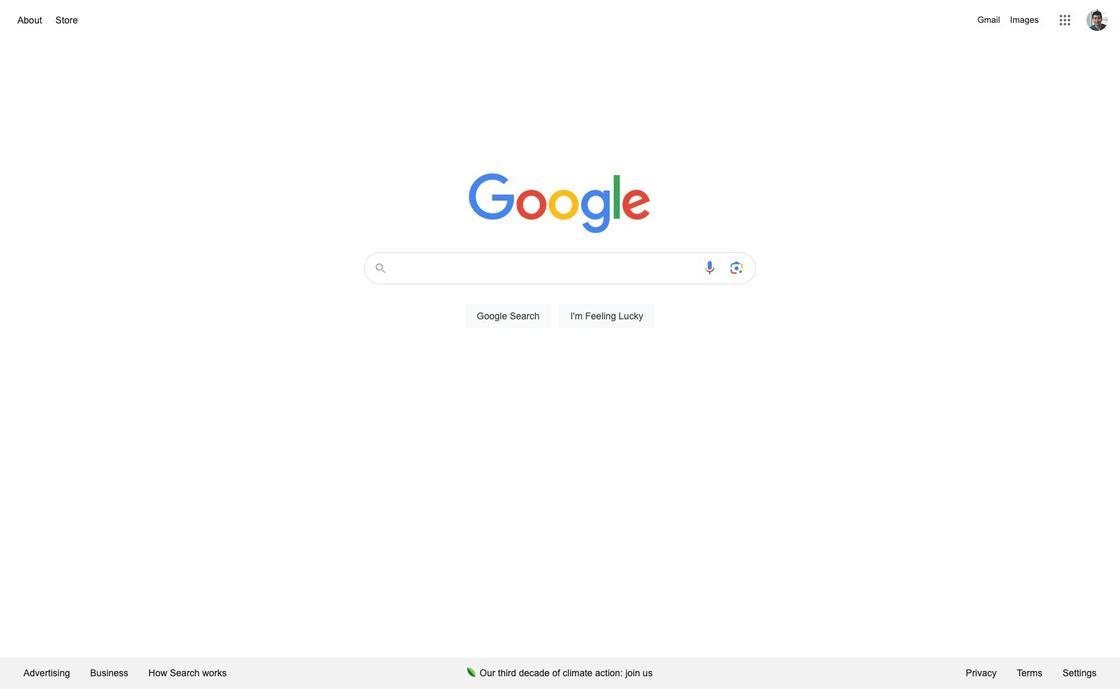 Task type: vqa. For each thing, say whether or not it's contained in the screenshot.
"IN" to the left
no



Task type: locate. For each thing, give the bounding box(es) containing it.
google image
[[469, 173, 652, 235]]

search by voice image
[[702, 260, 718, 276]]

None search field
[[13, 249, 1107, 344]]



Task type: describe. For each thing, give the bounding box(es) containing it.
search by image image
[[729, 260, 745, 276]]



